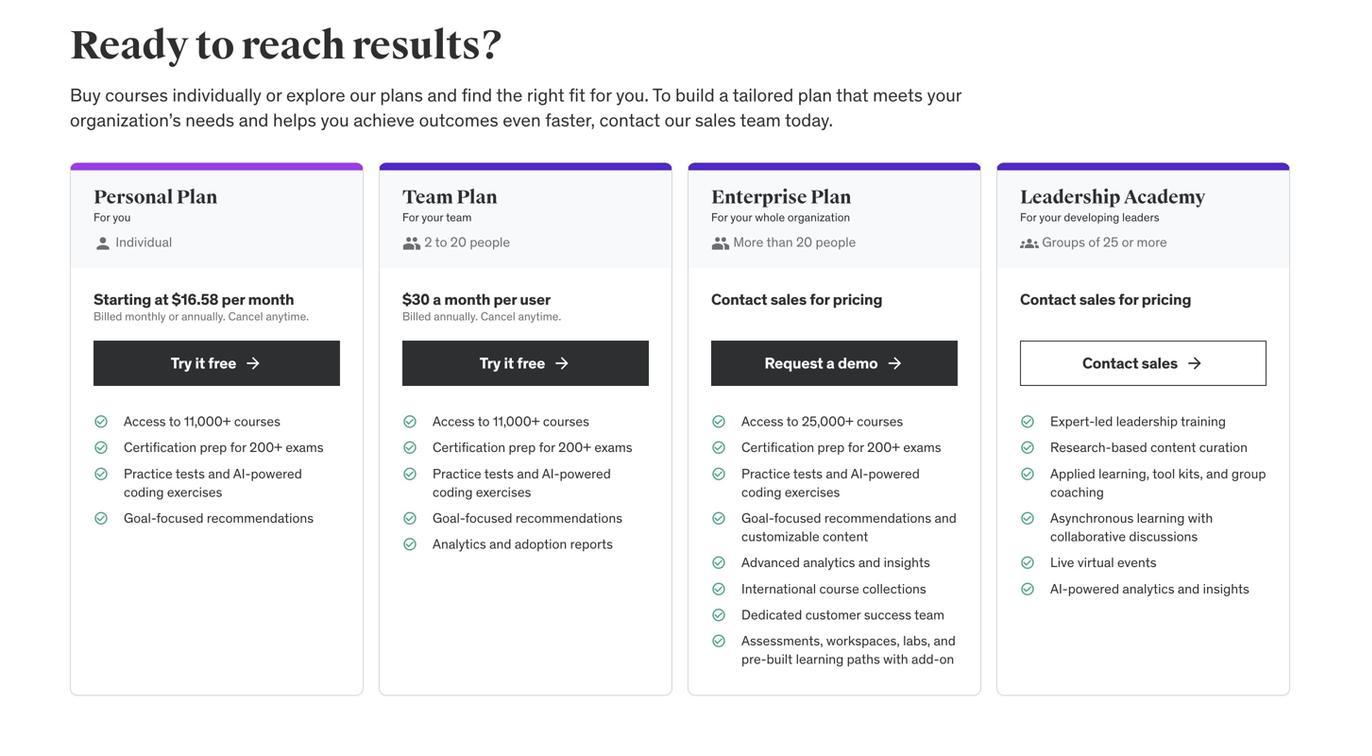 Task type: describe. For each thing, give the bounding box(es) containing it.
3 certification from the left
[[741, 439, 814, 456]]

results?
[[352, 21, 504, 70]]

your for leadership academy
[[1039, 210, 1061, 225]]

faster,
[[545, 109, 595, 131]]

practice tests and ai-powered coding exercises for team plan
[[433, 466, 611, 501]]

collaborative
[[1050, 529, 1126, 546]]

adoption
[[515, 536, 567, 553]]

on
[[939, 651, 954, 668]]

research-
[[1050, 439, 1111, 456]]

learning inside asynchronous learning with collaborative discussions
[[1137, 510, 1185, 527]]

goal-focused recommendations and customizable content
[[741, 510, 957, 546]]

team inside team plan for your team
[[446, 210, 472, 225]]

goal- for personal
[[124, 510, 156, 527]]

200+ for team plan
[[558, 439, 591, 456]]

access to 11,000+ courses for personal plan
[[124, 413, 280, 430]]

success
[[864, 607, 912, 624]]

dedicated
[[741, 607, 802, 624]]

for for enterprise plan
[[711, 210, 728, 225]]

organization
[[788, 210, 850, 225]]

group
[[1232, 466, 1266, 483]]

false image inside request a demo link
[[886, 354, 904, 373]]

false image left 2 at the top left
[[402, 234, 421, 253]]

practice for personal
[[124, 466, 173, 483]]

month inside $30 a month per user billed annually. cancel anytime.
[[444, 290, 490, 309]]

plan
[[798, 83, 832, 106]]

request
[[765, 354, 823, 373]]

enterprise plan for your whole organization
[[711, 186, 851, 225]]

customizable
[[741, 529, 820, 546]]

with inside assessments, workspaces, labs, and pre-built learning paths with add-on
[[883, 651, 908, 668]]

false image left more
[[711, 234, 730, 253]]

international
[[741, 581, 816, 598]]

25,000+
[[802, 413, 854, 430]]

that
[[836, 83, 869, 106]]

3 practice tests and ai-powered coding exercises from the left
[[741, 466, 920, 501]]

$30 a month per user billed annually. cancel anytime.
[[402, 290, 561, 324]]

built
[[767, 651, 793, 668]]

3 practice from the left
[[741, 466, 790, 483]]

2 horizontal spatial contact
[[1082, 354, 1138, 373]]

at
[[154, 290, 169, 309]]

customer
[[805, 607, 861, 624]]

assessments, workspaces, labs, and pre-built learning paths with add-on
[[741, 633, 956, 668]]

demo
[[838, 354, 878, 373]]

try it free link for personal plan
[[94, 341, 340, 386]]

to
[[653, 83, 671, 106]]

your for enterprise plan
[[731, 210, 752, 225]]

2 vertical spatial team
[[914, 607, 945, 624]]

monthly
[[125, 309, 166, 324]]

groups
[[1042, 234, 1085, 251]]

coaching
[[1050, 484, 1104, 501]]

false image inside try it free link
[[244, 354, 263, 373]]

needs
[[185, 109, 234, 131]]

for for personal plan
[[94, 210, 110, 225]]

3 200+ from the left
[[867, 439, 900, 456]]

individually
[[172, 83, 262, 106]]

paths
[[847, 651, 880, 668]]

pricing for enterprise plan
[[833, 290, 883, 309]]

xsmall image for research-based content curation
[[1020, 439, 1035, 457]]

focused for personal
[[156, 510, 204, 527]]

groups of 25 or more
[[1042, 234, 1167, 251]]

tailored
[[733, 83, 794, 106]]

$16.58
[[172, 290, 218, 309]]

reports
[[570, 536, 613, 553]]

contact sales
[[1082, 354, 1178, 373]]

recommendations for personal plan
[[207, 510, 314, 527]]

prep for team plan
[[509, 439, 536, 456]]

learning inside assessments, workspaces, labs, and pre-built learning paths with add-on
[[796, 651, 844, 668]]

kits,
[[1178, 466, 1203, 483]]

practice tests and ai-powered coding exercises for personal plan
[[124, 466, 302, 501]]

xsmall image for analytics and adoption reports
[[402, 536, 417, 554]]

goal-focused recommendations for personal plan
[[124, 510, 314, 527]]

contact sales for pricing for enterprise
[[711, 290, 883, 309]]

false image left individual
[[94, 234, 112, 253]]

led
[[1095, 413, 1113, 430]]

labs,
[[903, 633, 930, 650]]

request a demo link
[[711, 341, 958, 386]]

0 horizontal spatial insights
[[884, 555, 930, 572]]

certification prep for 200+ exams for team plan
[[433, 439, 632, 456]]

asynchronous learning with collaborative discussions
[[1050, 510, 1213, 546]]

try it free link for team plan
[[402, 341, 649, 386]]

virtual
[[1078, 555, 1114, 572]]

live
[[1050, 555, 1074, 572]]

it for personal plan
[[195, 354, 205, 373]]

right
[[527, 83, 565, 106]]

0 vertical spatial analytics
[[803, 555, 855, 572]]

your for team plan
[[422, 210, 443, 225]]

expert-led leadership training
[[1050, 413, 1226, 430]]

academy
[[1124, 186, 1206, 209]]

month inside starting at $16.58 per month billed monthly or annually. cancel anytime.
[[248, 290, 294, 309]]

assessments,
[[741, 633, 823, 650]]

cancel inside $30 a month per user billed annually. cancel anytime.
[[481, 309, 516, 324]]

team
[[402, 186, 453, 209]]

course
[[819, 581, 859, 598]]

a inside buy courses individually or explore our plans and find the right fit for you. to build a tailored plan that meets your organization's needs and helps you achieve outcomes even faster, contact our sales team today.
[[719, 83, 729, 106]]

ready to reach results?
[[70, 21, 504, 70]]

with inside asynchronous learning with collaborative discussions
[[1188, 510, 1213, 527]]

user
[[520, 290, 551, 309]]

helps
[[273, 109, 316, 131]]

tests for personal plan
[[176, 466, 205, 483]]

leaders
[[1122, 210, 1159, 225]]

analytics and adoption reports
[[433, 536, 613, 553]]

personal plan for you
[[94, 186, 217, 225]]

1 horizontal spatial content
[[1151, 439, 1196, 456]]

11,000+ for team plan
[[493, 413, 540, 430]]

dedicated customer success team
[[741, 607, 945, 624]]

3 tests from the left
[[793, 466, 823, 483]]

it for team plan
[[504, 354, 514, 373]]

collections
[[863, 581, 926, 598]]

recommendations for team plan
[[516, 510, 623, 527]]

training
[[1181, 413, 1226, 430]]

analytics
[[433, 536, 486, 553]]

try it free for team plan
[[480, 354, 545, 373]]

pre-
[[741, 651, 767, 668]]

the
[[496, 83, 523, 106]]

plans
[[380, 83, 423, 106]]

3 coding from the left
[[741, 484, 782, 501]]

whole
[[755, 210, 785, 225]]

xsmall image for dedicated customer success team
[[711, 606, 726, 625]]

sales inside buy courses individually or explore our plans and find the right fit for you. to build a tailored plan that meets your organization's needs and helps you achieve outcomes even faster, contact our sales team today.
[[695, 109, 736, 131]]

research-based content curation
[[1050, 439, 1248, 456]]

you inside personal plan for you
[[113, 210, 131, 225]]

enterprise
[[711, 186, 807, 209]]

sales down more than 20 people
[[770, 290, 807, 309]]

even
[[503, 109, 541, 131]]

plan for team plan
[[456, 186, 497, 209]]

or for individually
[[266, 83, 282, 106]]

starting
[[94, 290, 151, 309]]

exercises for team plan
[[476, 484, 531, 501]]

xsmall image for assessments, workspaces, labs, and pre-built learning paths with add-on
[[711, 632, 726, 651]]

leadership
[[1020, 186, 1120, 209]]

goal- inside goal-focused recommendations and customizable content
[[741, 510, 774, 527]]

goal- for team
[[433, 510, 465, 527]]

events
[[1117, 555, 1157, 572]]

content inside goal-focused recommendations and customizable content
[[823, 529, 868, 546]]

access for team
[[433, 413, 475, 430]]

free for personal plan
[[208, 354, 236, 373]]

3 exercises from the left
[[785, 484, 840, 501]]

based
[[1111, 439, 1147, 456]]

buy courses individually or explore our plans and find the right fit for you. to build a tailored plan that meets your organization's needs and helps you achieve outcomes even faster, contact our sales team today.
[[70, 83, 962, 131]]

exercises for personal plan
[[167, 484, 222, 501]]



Task type: vqa. For each thing, say whether or not it's contained in the screenshot.
10,500+ to the left
no



Task type: locate. For each thing, give the bounding box(es) containing it.
curation
[[1199, 439, 1248, 456]]

3 recommendations from the left
[[824, 510, 931, 527]]

1 horizontal spatial prep
[[509, 439, 536, 456]]

1 horizontal spatial goal-focused recommendations
[[433, 510, 623, 527]]

build
[[675, 83, 715, 106]]

3 access from the left
[[741, 413, 784, 430]]

2 people from the left
[[816, 234, 856, 251]]

1 horizontal spatial goal-
[[433, 510, 465, 527]]

xsmall image for international course collections
[[711, 580, 726, 599]]

pricing
[[833, 290, 883, 309], [1142, 290, 1191, 309]]

or for 25
[[1122, 234, 1134, 251]]

sales down of
[[1079, 290, 1116, 309]]

coding for personal
[[124, 484, 164, 501]]

1 try it free from the left
[[171, 354, 236, 373]]

1 goal- from the left
[[124, 510, 156, 527]]

1 recommendations from the left
[[207, 510, 314, 527]]

2 horizontal spatial team
[[914, 607, 945, 624]]

1 certification prep for 200+ exams from the left
[[124, 439, 324, 456]]

your up groups
[[1039, 210, 1061, 225]]

ai-powered analytics and insights
[[1050, 581, 1250, 598]]

for inside leadership academy for your developing leaders
[[1020, 210, 1037, 225]]

0 vertical spatial with
[[1188, 510, 1213, 527]]

20 for team
[[450, 234, 467, 251]]

or down $16.58 at the left of the page
[[169, 309, 179, 324]]

2 horizontal spatial tests
[[793, 466, 823, 483]]

0 vertical spatial or
[[266, 83, 282, 106]]

1 horizontal spatial you
[[321, 109, 349, 131]]

0 horizontal spatial per
[[222, 290, 245, 309]]

people down team plan for your team
[[470, 234, 510, 251]]

our up achieve
[[350, 83, 376, 106]]

1 horizontal spatial annually.
[[434, 309, 478, 324]]

1 plan from the left
[[176, 186, 217, 209]]

billed for personal
[[94, 309, 122, 324]]

your inside enterprise plan for your whole organization
[[731, 210, 752, 225]]

1 horizontal spatial our
[[665, 109, 691, 131]]

1 horizontal spatial billed
[[402, 309, 431, 324]]

pricing for leadership academy
[[1142, 290, 1191, 309]]

2 annually. from the left
[[434, 309, 478, 324]]

request a demo
[[765, 354, 878, 373]]

false image down starting at $16.58 per month billed monthly or annually. cancel anytime.
[[244, 354, 263, 373]]

0 vertical spatial insights
[[884, 555, 930, 572]]

certification prep for 200+ exams for personal plan
[[124, 439, 324, 456]]

1 focused from the left
[[156, 510, 204, 527]]

2 practice tests and ai-powered coding exercises from the left
[[433, 466, 611, 501]]

1 horizontal spatial try it free link
[[402, 341, 649, 386]]

1 exercises from the left
[[167, 484, 222, 501]]

contact sales for pricing
[[711, 290, 883, 309], [1020, 290, 1191, 309]]

1 pricing from the left
[[833, 290, 883, 309]]

access for personal
[[124, 413, 166, 430]]

try it free link down starting at $16.58 per month billed monthly or annually. cancel anytime.
[[94, 341, 340, 386]]

2 certification prep for 200+ exams from the left
[[433, 439, 632, 456]]

1 vertical spatial our
[[665, 109, 691, 131]]

applied learning, tool kits, and group coaching
[[1050, 466, 1266, 501]]

people down organization
[[816, 234, 856, 251]]

access
[[124, 413, 166, 430], [433, 413, 475, 430], [741, 413, 784, 430]]

1 horizontal spatial coding
[[433, 484, 473, 501]]

1 horizontal spatial recommendations
[[516, 510, 623, 527]]

tool
[[1153, 466, 1175, 483]]

a right build at the top of the page
[[719, 83, 729, 106]]

xsmall image for asynchronous learning with collaborative discussions
[[1020, 510, 1035, 528]]

4 for from the left
[[1020, 210, 1037, 225]]

3 goal- from the left
[[741, 510, 774, 527]]

than
[[766, 234, 793, 251]]

insights
[[884, 555, 930, 572], [1203, 581, 1250, 598]]

1 annually. from the left
[[181, 309, 226, 324]]

contact sales link
[[1020, 341, 1267, 386]]

1 horizontal spatial access to 11,000+ courses
[[433, 413, 589, 430]]

1 horizontal spatial certification prep for 200+ exams
[[433, 439, 632, 456]]

it left false image
[[504, 354, 514, 373]]

25
[[1103, 234, 1119, 251]]

month right $16.58 at the left of the page
[[248, 290, 294, 309]]

0 horizontal spatial exams
[[286, 439, 324, 456]]

billed inside $30 a month per user billed annually. cancel anytime.
[[402, 309, 431, 324]]

for inside buy courses individually or explore our plans and find the right fit for you. to build a tailored plan that meets your organization's needs and helps you achieve outcomes even faster, contact our sales team today.
[[590, 83, 612, 106]]

0 vertical spatial our
[[350, 83, 376, 106]]

billed
[[94, 309, 122, 324], [402, 309, 431, 324]]

2 per from the left
[[494, 290, 517, 309]]

workspaces,
[[826, 633, 900, 650]]

with down labs,
[[883, 651, 908, 668]]

exams
[[286, 439, 324, 456], [594, 439, 632, 456], [903, 439, 941, 456]]

focused for team
[[465, 510, 512, 527]]

1 horizontal spatial exams
[[594, 439, 632, 456]]

1 vertical spatial with
[[883, 651, 908, 668]]

0 horizontal spatial practice tests and ai-powered coding exercises
[[124, 466, 302, 501]]

contact for enterprise plan
[[711, 290, 767, 309]]

2 contact sales for pricing from the left
[[1020, 290, 1191, 309]]

per left the user
[[494, 290, 517, 309]]

developing
[[1064, 210, 1119, 225]]

analytics up international course collections
[[803, 555, 855, 572]]

2 focused from the left
[[465, 510, 512, 527]]

team up 2 to 20 people
[[446, 210, 472, 225]]

1 horizontal spatial cancel
[[481, 309, 516, 324]]

try it free link down the user
[[402, 341, 649, 386]]

2 free from the left
[[517, 354, 545, 373]]

1 vertical spatial or
[[1122, 234, 1134, 251]]

0 horizontal spatial access to 11,000+ courses
[[124, 413, 280, 430]]

1 free from the left
[[208, 354, 236, 373]]

0 horizontal spatial contact sales for pricing
[[711, 290, 883, 309]]

3 prep from the left
[[818, 439, 845, 456]]

learning,
[[1099, 466, 1150, 483]]

0 horizontal spatial 11,000+
[[184, 413, 231, 430]]

a for request a demo
[[826, 354, 835, 373]]

1 prep from the left
[[200, 439, 227, 456]]

exams for team plan
[[594, 439, 632, 456]]

practice for team
[[433, 466, 481, 483]]

20 right 2 at the top left
[[450, 234, 467, 251]]

1 horizontal spatial a
[[719, 83, 729, 106]]

goal-focused recommendations for team plan
[[433, 510, 623, 527]]

3 focused from the left
[[774, 510, 821, 527]]

1 people from the left
[[470, 234, 510, 251]]

contact sales for pricing down groups of 25 or more
[[1020, 290, 1191, 309]]

for inside personal plan for you
[[94, 210, 110, 225]]

for inside enterprise plan for your whole organization
[[711, 210, 728, 225]]

1 horizontal spatial free
[[517, 354, 545, 373]]

0 horizontal spatial prep
[[200, 439, 227, 456]]

0 horizontal spatial analytics
[[803, 555, 855, 572]]

1 access to 11,000+ courses from the left
[[124, 413, 280, 430]]

20 for enterprise
[[796, 234, 812, 251]]

your inside leadership academy for your developing leaders
[[1039, 210, 1061, 225]]

learning up discussions
[[1137, 510, 1185, 527]]

1 vertical spatial insights
[[1203, 581, 1250, 598]]

anytime. inside starting at $16.58 per month billed monthly or annually. cancel anytime.
[[266, 309, 309, 324]]

2 horizontal spatial focused
[[774, 510, 821, 527]]

2 vertical spatial or
[[169, 309, 179, 324]]

1 horizontal spatial analytics
[[1123, 581, 1175, 598]]

try for personal plan
[[171, 354, 192, 373]]

2 horizontal spatial a
[[826, 354, 835, 373]]

2 for from the left
[[402, 210, 419, 225]]

1 cancel from the left
[[228, 309, 263, 324]]

0 vertical spatial you
[[321, 109, 349, 131]]

2 20 from the left
[[796, 234, 812, 251]]

2 access from the left
[[433, 413, 475, 430]]

1 horizontal spatial or
[[266, 83, 282, 106]]

2 anytime. from the left
[[518, 309, 561, 324]]

for for team plan
[[402, 210, 419, 225]]

1 practice from the left
[[124, 466, 173, 483]]

certification for personal
[[124, 439, 197, 456]]

contact sales for pricing down more than 20 people
[[711, 290, 883, 309]]

your down team
[[422, 210, 443, 225]]

plan for enterprise plan
[[810, 186, 851, 209]]

you.
[[616, 83, 649, 106]]

1 11,000+ from the left
[[184, 413, 231, 430]]

or inside buy courses individually or explore our plans and find the right fit for you. to build a tailored plan that meets your organization's needs and helps you achieve outcomes even faster, contact our sales team today.
[[266, 83, 282, 106]]

certification for team
[[433, 439, 505, 456]]

2 plan from the left
[[456, 186, 497, 209]]

1 month from the left
[[248, 290, 294, 309]]

individual
[[116, 234, 172, 251]]

2 horizontal spatial or
[[1122, 234, 1134, 251]]

1 vertical spatial you
[[113, 210, 131, 225]]

1 horizontal spatial 20
[[796, 234, 812, 251]]

3 exams from the left
[[903, 439, 941, 456]]

0 horizontal spatial try it free link
[[94, 341, 340, 386]]

1 20 from the left
[[450, 234, 467, 251]]

1 exams from the left
[[286, 439, 324, 456]]

2 horizontal spatial 200+
[[867, 439, 900, 456]]

2 it from the left
[[504, 354, 514, 373]]

team up labs,
[[914, 607, 945, 624]]

1 horizontal spatial learning
[[1137, 510, 1185, 527]]

starting at $16.58 per month billed monthly or annually. cancel anytime.
[[94, 290, 309, 324]]

0 horizontal spatial a
[[433, 290, 441, 309]]

contact up led
[[1082, 354, 1138, 373]]

coding for team
[[433, 484, 473, 501]]

plan up organization
[[810, 186, 851, 209]]

or up helps
[[266, 83, 282, 106]]

tests for team plan
[[484, 466, 514, 483]]

1 horizontal spatial practice tests and ai-powered coding exercises
[[433, 466, 611, 501]]

of
[[1088, 234, 1100, 251]]

0 horizontal spatial certification
[[124, 439, 197, 456]]

xsmall image for goal-focused recommendations and customizable content
[[711, 510, 726, 528]]

try for team plan
[[480, 354, 501, 373]]

personal
[[94, 186, 173, 209]]

2 try it free link from the left
[[402, 341, 649, 386]]

0 horizontal spatial month
[[248, 290, 294, 309]]

team plan for your team
[[402, 186, 497, 225]]

1 for from the left
[[94, 210, 110, 225]]

0 horizontal spatial content
[[823, 529, 868, 546]]

sales down build at the top of the page
[[695, 109, 736, 131]]

analytics
[[803, 555, 855, 572], [1123, 581, 1175, 598]]

2 recommendations from the left
[[516, 510, 623, 527]]

recommendations inside goal-focused recommendations and customizable content
[[824, 510, 931, 527]]

contact
[[711, 290, 767, 309], [1020, 290, 1076, 309], [1082, 354, 1138, 373]]

0 vertical spatial learning
[[1137, 510, 1185, 527]]

organization's
[[70, 109, 181, 131]]

pricing down more
[[1142, 290, 1191, 309]]

try it free for personal plan
[[171, 354, 236, 373]]

sales up leadership
[[1142, 354, 1178, 373]]

meets
[[873, 83, 923, 106]]

2 month from the left
[[444, 290, 490, 309]]

1 it from the left
[[195, 354, 205, 373]]

xsmall image for certification prep for 200+ exams
[[94, 439, 109, 457]]

try it free link
[[94, 341, 340, 386], [402, 341, 649, 386]]

false image left groups
[[1020, 234, 1039, 253]]

0 horizontal spatial annually.
[[181, 309, 226, 324]]

for down the personal
[[94, 210, 110, 225]]

1 vertical spatial learning
[[796, 651, 844, 668]]

1 horizontal spatial try
[[480, 354, 501, 373]]

content
[[1151, 439, 1196, 456], [823, 529, 868, 546]]

2 coding from the left
[[433, 484, 473, 501]]

more than 20 people
[[733, 234, 856, 251]]

2 certification from the left
[[433, 439, 505, 456]]

annually. down 2 to 20 people
[[434, 309, 478, 324]]

for inside team plan for your team
[[402, 210, 419, 225]]

pricing up demo
[[833, 290, 883, 309]]

try it free down starting at $16.58 per month billed monthly or annually. cancel anytime.
[[171, 354, 236, 373]]

2 horizontal spatial goal-
[[741, 510, 774, 527]]

0 horizontal spatial coding
[[124, 484, 164, 501]]

plan inside enterprise plan for your whole organization
[[810, 186, 851, 209]]

for
[[94, 210, 110, 225], [402, 210, 419, 225], [711, 210, 728, 225], [1020, 210, 1037, 225]]

access to 11,000+ courses for team plan
[[433, 413, 589, 430]]

1 200+ from the left
[[250, 439, 282, 456]]

2 billed from the left
[[402, 309, 431, 324]]

reach
[[241, 21, 345, 70]]

2 vertical spatial a
[[826, 354, 835, 373]]

0 horizontal spatial certification prep for 200+ exams
[[124, 439, 324, 456]]

practice
[[124, 466, 173, 483], [433, 466, 481, 483], [741, 466, 790, 483]]

ready
[[70, 21, 188, 70]]

11,000+
[[184, 413, 231, 430], [493, 413, 540, 430]]

1 tests from the left
[[176, 466, 205, 483]]

2 cancel from the left
[[481, 309, 516, 324]]

month right the $30
[[444, 290, 490, 309]]

1 horizontal spatial per
[[494, 290, 517, 309]]

0 vertical spatial content
[[1151, 439, 1196, 456]]

fit
[[569, 83, 585, 106]]

xsmall image for access to 25,000+ courses
[[711, 413, 726, 431]]

our down to
[[665, 109, 691, 131]]

1 horizontal spatial contact
[[1020, 290, 1076, 309]]

0 horizontal spatial focused
[[156, 510, 204, 527]]

0 horizontal spatial goal-
[[124, 510, 156, 527]]

xsmall image
[[94, 413, 109, 431], [402, 413, 417, 431], [402, 439, 417, 457], [711, 439, 726, 457], [94, 465, 109, 484], [402, 465, 417, 484], [711, 465, 726, 484], [1020, 465, 1035, 484], [402, 510, 417, 528], [711, 554, 726, 573], [1020, 554, 1035, 573]]

2 try it free from the left
[[480, 354, 545, 373]]

0 horizontal spatial 20
[[450, 234, 467, 251]]

2 access to 11,000+ courses from the left
[[433, 413, 589, 430]]

international course collections
[[741, 581, 926, 598]]

or
[[266, 83, 282, 106], [1122, 234, 1134, 251], [169, 309, 179, 324]]

false image inside contact sales link
[[1185, 354, 1204, 373]]

and inside goal-focused recommendations and customizable content
[[935, 510, 957, 527]]

xsmall image for expert-led leadership training
[[1020, 413, 1035, 431]]

free down starting at $16.58 per month billed monthly or annually. cancel anytime.
[[208, 354, 236, 373]]

0 horizontal spatial learning
[[796, 651, 844, 668]]

achieve
[[353, 109, 415, 131]]

asynchronous
[[1050, 510, 1134, 527]]

0 horizontal spatial try
[[171, 354, 192, 373]]

try down $30 a month per user billed annually. cancel anytime.
[[480, 354, 501, 373]]

contact down more
[[711, 290, 767, 309]]

1 horizontal spatial tests
[[484, 466, 514, 483]]

your inside team plan for your team
[[422, 210, 443, 225]]

1 horizontal spatial 11,000+
[[493, 413, 540, 430]]

team inside buy courses individually or explore our plans and find the right fit for you. to build a tailored plan that meets your organization's needs and helps you achieve outcomes even faster, contact our sales team today.
[[740, 109, 781, 131]]

xsmall image for goal-focused recommendations
[[94, 510, 109, 528]]

per right $16.58 at the left of the page
[[222, 290, 245, 309]]

for down enterprise
[[711, 210, 728, 225]]

content up tool
[[1151, 439, 1196, 456]]

people for team plan
[[470, 234, 510, 251]]

free for team plan
[[517, 354, 545, 373]]

2 goal- from the left
[[433, 510, 465, 527]]

a right the $30
[[433, 290, 441, 309]]

1 contact sales for pricing from the left
[[711, 290, 883, 309]]

you inside buy courses individually or explore our plans and find the right fit for you. to build a tailored plan that meets your organization's needs and helps you achieve outcomes even faster, contact our sales team today.
[[321, 109, 349, 131]]

powered
[[251, 466, 302, 483], [560, 466, 611, 483], [868, 466, 920, 483], [1068, 581, 1119, 598]]

3 plan from the left
[[810, 186, 851, 209]]

0 horizontal spatial billed
[[94, 309, 122, 324]]

3 certification prep for 200+ exams from the left
[[741, 439, 941, 456]]

content up advanced analytics and insights
[[823, 529, 868, 546]]

billed inside starting at $16.58 per month billed monthly or annually. cancel anytime.
[[94, 309, 122, 324]]

0 horizontal spatial recommendations
[[207, 510, 314, 527]]

for down team
[[402, 210, 419, 225]]

a
[[719, 83, 729, 106], [433, 290, 441, 309], [826, 354, 835, 373]]

recommendations
[[207, 510, 314, 527], [516, 510, 623, 527], [824, 510, 931, 527]]

plan inside personal plan for you
[[176, 186, 217, 209]]

access to 25,000+ courses
[[741, 413, 903, 430]]

people
[[470, 234, 510, 251], [816, 234, 856, 251]]

2 try from the left
[[480, 354, 501, 373]]

2 horizontal spatial certification
[[741, 439, 814, 456]]

1 horizontal spatial exercises
[[476, 484, 531, 501]]

cancel inside starting at $16.58 per month billed monthly or annually. cancel anytime.
[[228, 309, 263, 324]]

11,000+ for personal plan
[[184, 413, 231, 430]]

more
[[733, 234, 764, 251]]

focused inside goal-focused recommendations and customizable content
[[774, 510, 821, 527]]

your up more
[[731, 210, 752, 225]]

anytime. inside $30 a month per user billed annually. cancel anytime.
[[518, 309, 561, 324]]

1 goal-focused recommendations from the left
[[124, 510, 314, 527]]

plan inside team plan for your team
[[456, 186, 497, 209]]

1 horizontal spatial contact sales for pricing
[[1020, 290, 1191, 309]]

and inside assessments, workspaces, labs, and pre-built learning paths with add-on
[[934, 633, 956, 650]]

or right 25
[[1122, 234, 1134, 251]]

annually. down $16.58 at the left of the page
[[181, 309, 226, 324]]

certification
[[124, 439, 197, 456], [433, 439, 505, 456], [741, 439, 814, 456]]

xsmall image
[[711, 413, 726, 431], [1020, 413, 1035, 431], [94, 439, 109, 457], [1020, 439, 1035, 457], [94, 510, 109, 528], [711, 510, 726, 528], [1020, 510, 1035, 528], [402, 536, 417, 554], [711, 580, 726, 599], [1020, 580, 1035, 599], [711, 606, 726, 625], [711, 632, 726, 651]]

0 horizontal spatial it
[[195, 354, 205, 373]]

leadership
[[1116, 413, 1178, 430]]

xsmall image for ai-powered analytics and insights
[[1020, 580, 1035, 599]]

you down explore
[[321, 109, 349, 131]]

2 prep from the left
[[509, 439, 536, 456]]

exams for personal plan
[[286, 439, 324, 456]]

outcomes
[[419, 109, 498, 131]]

1 access from the left
[[124, 413, 166, 430]]

2 horizontal spatial certification prep for 200+ exams
[[741, 439, 941, 456]]

1 coding from the left
[[124, 484, 164, 501]]

annually. inside $30 a month per user billed annually. cancel anytime.
[[434, 309, 478, 324]]

false image
[[94, 234, 112, 253], [402, 234, 421, 253], [711, 234, 730, 253], [1020, 234, 1039, 253], [244, 354, 263, 373], [886, 354, 904, 373], [1185, 354, 1204, 373]]

1 certification from the left
[[124, 439, 197, 456]]

more
[[1137, 234, 1167, 251]]

billed down starting
[[94, 309, 122, 324]]

exercises
[[167, 484, 222, 501], [476, 484, 531, 501], [785, 484, 840, 501]]

2 horizontal spatial exams
[[903, 439, 941, 456]]

2 goal-focused recommendations from the left
[[433, 510, 623, 527]]

2 horizontal spatial practice
[[741, 466, 790, 483]]

2 tests from the left
[[484, 466, 514, 483]]

1 practice tests and ai-powered coding exercises from the left
[[124, 466, 302, 501]]

contact down groups
[[1020, 290, 1076, 309]]

expert-
[[1050, 413, 1095, 430]]

annually. inside starting at $16.58 per month billed monthly or annually. cancel anytime.
[[181, 309, 226, 324]]

1 anytime. from the left
[[266, 309, 309, 324]]

0 horizontal spatial our
[[350, 83, 376, 106]]

2 practice from the left
[[433, 466, 481, 483]]

200+
[[250, 439, 282, 456], [558, 439, 591, 456], [867, 439, 900, 456]]

$30
[[402, 290, 430, 309]]

2 exercises from the left
[[476, 484, 531, 501]]

20
[[450, 234, 467, 251], [796, 234, 812, 251]]

1 horizontal spatial pricing
[[1142, 290, 1191, 309]]

for down "leadership"
[[1020, 210, 1037, 225]]

1 billed from the left
[[94, 309, 122, 324]]

1 try it free link from the left
[[94, 341, 340, 386]]

2
[[424, 234, 432, 251]]

per for personal plan
[[222, 290, 245, 309]]

free left false image
[[517, 354, 545, 373]]

applied
[[1050, 466, 1095, 483]]

your right meets
[[927, 83, 962, 106]]

false image up training
[[1185, 354, 1204, 373]]

plan up 2 to 20 people
[[456, 186, 497, 209]]

2 pricing from the left
[[1142, 290, 1191, 309]]

false image right demo
[[886, 354, 904, 373]]

0 horizontal spatial practice
[[124, 466, 173, 483]]

your inside buy courses individually or explore our plans and find the right fit for you. to build a tailored plan that meets your organization's needs and helps you achieve outcomes even faster, contact our sales team today.
[[927, 83, 962, 106]]

per inside starting at $16.58 per month billed monthly or annually. cancel anytime.
[[222, 290, 245, 309]]

per for team plan
[[494, 290, 517, 309]]

2 200+ from the left
[[558, 439, 591, 456]]

0 vertical spatial team
[[740, 109, 781, 131]]

try
[[171, 354, 192, 373], [480, 354, 501, 373]]

it down starting at $16.58 per month billed monthly or annually. cancel anytime.
[[195, 354, 205, 373]]

contact sales for pricing for leadership
[[1020, 290, 1191, 309]]

contact for leadership academy
[[1020, 290, 1076, 309]]

courses inside buy courses individually or explore our plans and find the right fit for you. to build a tailored plan that meets your organization's needs and helps you achieve outcomes even faster, contact our sales team today.
[[105, 83, 168, 106]]

0 horizontal spatial exercises
[[167, 484, 222, 501]]

tests
[[176, 466, 205, 483], [484, 466, 514, 483], [793, 466, 823, 483]]

1 horizontal spatial access
[[433, 413, 475, 430]]

per inside $30 a month per user billed annually. cancel anytime.
[[494, 290, 517, 309]]

team down tailored
[[740, 109, 781, 131]]

with up discussions
[[1188, 510, 1213, 527]]

2 11,000+ from the left
[[493, 413, 540, 430]]

prep
[[200, 439, 227, 456], [509, 439, 536, 456], [818, 439, 845, 456]]

20 right than
[[796, 234, 812, 251]]

anytime.
[[266, 309, 309, 324], [518, 309, 561, 324]]

a inside $30 a month per user billed annually. cancel anytime.
[[433, 290, 441, 309]]

2 horizontal spatial access
[[741, 413, 784, 430]]

2 to 20 people
[[424, 234, 510, 251]]

false image
[[553, 354, 572, 373]]

0 horizontal spatial you
[[113, 210, 131, 225]]

for for leadership academy
[[1020, 210, 1037, 225]]

contact
[[599, 109, 660, 131]]

billed for team
[[402, 309, 431, 324]]

1 horizontal spatial practice
[[433, 466, 481, 483]]

and inside applied learning, tool kits, and group coaching
[[1206, 466, 1228, 483]]

add-
[[912, 651, 939, 668]]

1 horizontal spatial focused
[[465, 510, 512, 527]]

analytics down events
[[1123, 581, 1175, 598]]

people for enterprise plan
[[816, 234, 856, 251]]

learning right the built
[[796, 651, 844, 668]]

certification prep for 200+ exams
[[124, 439, 324, 456], [433, 439, 632, 456], [741, 439, 941, 456]]

1 horizontal spatial month
[[444, 290, 490, 309]]

try it free left false image
[[480, 354, 545, 373]]

advanced
[[741, 555, 800, 572]]

you down the personal
[[113, 210, 131, 225]]

plan for personal plan
[[176, 186, 217, 209]]

1 horizontal spatial anytime.
[[518, 309, 561, 324]]

a left demo
[[826, 354, 835, 373]]

live virtual events
[[1050, 555, 1157, 572]]

find
[[462, 83, 492, 106]]

200+ for personal plan
[[250, 439, 282, 456]]

prep for personal plan
[[200, 439, 227, 456]]

a for $30 a month per user billed annually. cancel anytime.
[[433, 290, 441, 309]]

or inside starting at $16.58 per month billed monthly or annually. cancel anytime.
[[169, 309, 179, 324]]

2 horizontal spatial prep
[[818, 439, 845, 456]]

3 for from the left
[[711, 210, 728, 225]]

0 vertical spatial a
[[719, 83, 729, 106]]

1 per from the left
[[222, 290, 245, 309]]

1 horizontal spatial insights
[[1203, 581, 1250, 598]]

billed down the $30
[[402, 309, 431, 324]]

annually.
[[181, 309, 226, 324], [434, 309, 478, 324]]

2 exams from the left
[[594, 439, 632, 456]]

1 try from the left
[[171, 354, 192, 373]]

0 horizontal spatial with
[[883, 651, 908, 668]]

2 horizontal spatial plan
[[810, 186, 851, 209]]

try down starting at $16.58 per month billed monthly or annually. cancel anytime.
[[171, 354, 192, 373]]

0 horizontal spatial contact
[[711, 290, 767, 309]]

plan right the personal
[[176, 186, 217, 209]]



